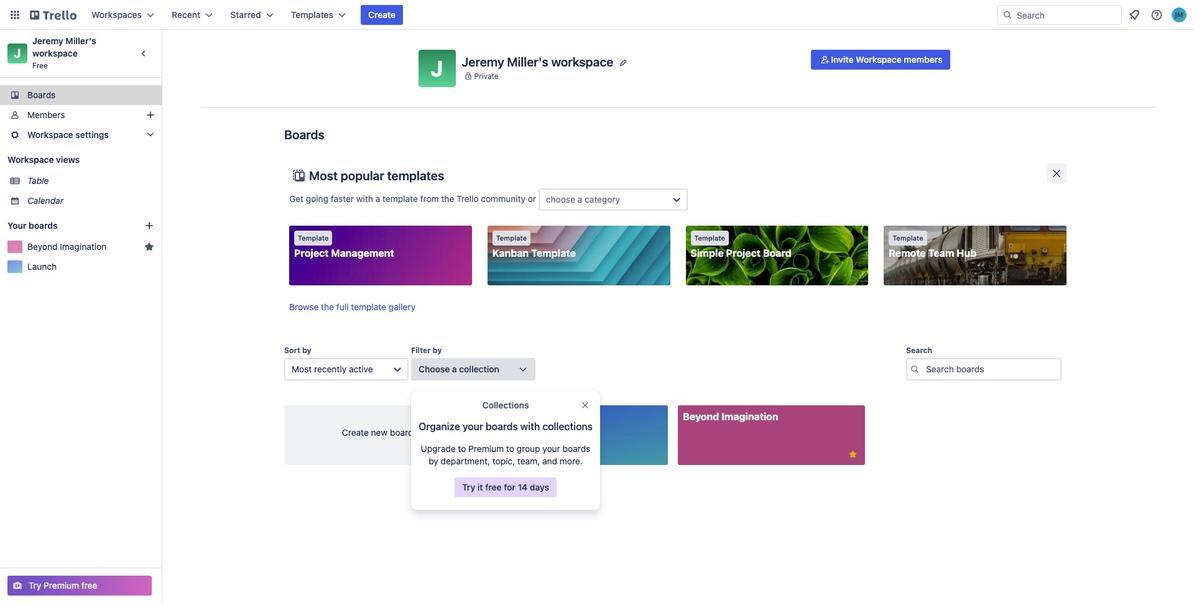 Task type: vqa. For each thing, say whether or not it's contained in the screenshot.
the right to
yes



Task type: describe. For each thing, give the bounding box(es) containing it.
starred
[[230, 9, 261, 20]]

jeremy miller's workspace
[[462, 54, 613, 69]]

filter
[[411, 346, 431, 355]]

create button
[[361, 5, 403, 25]]

most recently active
[[292, 364, 373, 374]]

1 vertical spatial beyond imagination
[[683, 411, 778, 422]]

recent button
[[164, 5, 220, 25]]

sort
[[284, 346, 300, 355]]

premium inside upgrade to premium to group your boards by department, topic, team, and more.
[[468, 443, 504, 454]]

0 horizontal spatial imagination
[[60, 241, 106, 252]]

team,
[[517, 456, 540, 466]]

topic,
[[492, 456, 515, 466]]

template for simple
[[694, 234, 725, 242]]

table link
[[27, 175, 154, 187]]

templates
[[387, 169, 444, 183]]

workspace settings
[[27, 129, 109, 140]]

simple
[[691, 248, 724, 259]]

your
[[7, 220, 26, 231]]

0 vertical spatial launch
[[27, 261, 57, 272]]

templates
[[291, 9, 333, 20]]

recently
[[314, 364, 347, 374]]

views
[[56, 154, 80, 165]]

management
[[331, 248, 394, 259]]

members
[[904, 54, 943, 65]]

workspace views
[[7, 154, 80, 165]]

choose
[[419, 364, 450, 374]]

a for choose a collection
[[452, 364, 457, 374]]

choose a collection
[[419, 364, 499, 374]]

from
[[420, 193, 439, 204]]

back to home image
[[30, 5, 76, 25]]

table
[[27, 175, 49, 186]]

workspace inside "button"
[[856, 54, 902, 65]]

sort by
[[284, 346, 311, 355]]

or
[[528, 193, 536, 204]]

invite workspace members button
[[811, 50, 950, 70]]

0 vertical spatial launch link
[[27, 261, 154, 273]]

0 notifications image
[[1127, 7, 1142, 22]]

boards inside 'boards' link
[[27, 90, 56, 100]]

calendar
[[27, 195, 63, 206]]

new
[[371, 427, 388, 438]]

j button
[[418, 50, 456, 87]]

sm image
[[819, 53, 831, 66]]

1 vertical spatial launch
[[486, 411, 521, 422]]

browse the full template gallery
[[289, 302, 416, 312]]

workspace for jeremy miller's workspace free
[[32, 48, 78, 58]]

search image
[[1003, 10, 1012, 20]]

filter by
[[411, 346, 442, 355]]

try for try premium free
[[29, 580, 41, 591]]

template for kanban
[[496, 234, 527, 242]]

category
[[585, 194, 620, 205]]

your inside upgrade to premium to group your boards by department, topic, team, and more.
[[543, 443, 560, 454]]

group
[[517, 443, 540, 454]]

choose
[[546, 194, 575, 205]]

department,
[[441, 456, 490, 466]]

gallery
[[389, 302, 416, 312]]

14
[[518, 482, 528, 493]]

hub
[[957, 248, 977, 259]]

template project management
[[294, 234, 394, 259]]

browse the full template gallery link
[[289, 302, 416, 312]]

upgrade
[[421, 443, 456, 454]]

for
[[504, 482, 516, 493]]

create for create new board
[[342, 427, 369, 438]]

premium inside try premium free button
[[44, 580, 79, 591]]

template simple project board
[[691, 234, 792, 259]]

team
[[928, 248, 954, 259]]

collection
[[459, 364, 499, 374]]

jeremy for jeremy miller's workspace
[[462, 54, 504, 69]]

1 vertical spatial launch link
[[481, 405, 668, 465]]

1 vertical spatial beyond
[[683, 411, 719, 422]]

workspaces
[[91, 9, 142, 20]]

create for create
[[368, 9, 396, 20]]

search
[[906, 346, 932, 355]]

primary element
[[0, 0, 1194, 30]]

1 vertical spatial beyond imagination link
[[678, 405, 865, 465]]

add board image
[[144, 221, 154, 231]]

free
[[32, 61, 48, 70]]

members
[[27, 109, 65, 120]]

upgrade to premium to group your boards by department, topic, team, and more.
[[421, 443, 590, 466]]

going
[[306, 193, 328, 204]]

private
[[474, 71, 499, 81]]

j link
[[7, 44, 27, 63]]

workspaces button
[[84, 5, 162, 25]]

try premium free button
[[7, 576, 152, 596]]

organize
[[419, 421, 460, 432]]

0 vertical spatial your
[[463, 421, 483, 432]]

most popular templates
[[309, 169, 444, 183]]

more.
[[560, 456, 583, 466]]

days
[[530, 482, 549, 493]]

most for most popular templates
[[309, 169, 338, 183]]

browse
[[289, 302, 319, 312]]

workspace for views
[[7, 154, 54, 165]]

board
[[763, 248, 792, 259]]

jeremy miller (jeremymiller198) image
[[1172, 7, 1187, 22]]

collections
[[482, 400, 529, 410]]

collections
[[543, 421, 593, 432]]

trello
[[457, 193, 479, 204]]

0 vertical spatial template
[[383, 193, 418, 204]]

1 to from the left
[[458, 443, 466, 454]]

boards link
[[0, 85, 162, 105]]

workspace settings button
[[0, 125, 162, 145]]

1 vertical spatial template
[[351, 302, 386, 312]]

1 horizontal spatial the
[[441, 193, 454, 204]]

project inside template project management
[[294, 248, 329, 259]]

workspace for settings
[[27, 129, 73, 140]]

boards inside upgrade to premium to group your boards by department, topic, team, and more.
[[563, 443, 590, 454]]



Task type: locate. For each thing, give the bounding box(es) containing it.
jeremy up free
[[32, 35, 63, 46]]

Search text field
[[906, 358, 1062, 381]]

template kanban template
[[492, 234, 576, 259]]

choose a collection button
[[411, 358, 535, 381]]

1 vertical spatial boards
[[284, 127, 325, 142]]

2 to from the left
[[506, 443, 514, 454]]

1 vertical spatial premium
[[44, 580, 79, 591]]

by for sort by
[[302, 346, 311, 355]]

2 horizontal spatial boards
[[563, 443, 590, 454]]

template down the going
[[298, 234, 329, 242]]

settings
[[75, 129, 109, 140]]

boards down collections
[[486, 421, 518, 432]]

1 horizontal spatial project
[[726, 248, 761, 259]]

0 vertical spatial free
[[485, 482, 502, 493]]

faster
[[331, 193, 354, 204]]

free
[[485, 482, 502, 493], [81, 580, 97, 591]]

to up topic,
[[506, 443, 514, 454]]

most for most recently active
[[292, 364, 312, 374]]

2 vertical spatial boards
[[563, 443, 590, 454]]

close popover image
[[580, 401, 590, 410]]

jeremy inside jeremy miller's workspace free
[[32, 35, 63, 46]]

by inside upgrade to premium to group your boards by department, topic, team, and more.
[[429, 456, 438, 466]]

workspace for jeremy miller's workspace
[[551, 54, 613, 69]]

0 horizontal spatial workspace
[[32, 48, 78, 58]]

your up and
[[543, 443, 560, 454]]

0 vertical spatial boards
[[29, 220, 58, 231]]

with
[[356, 193, 373, 204], [520, 421, 540, 432]]

launch link
[[27, 261, 154, 273], [481, 405, 668, 465]]

0 horizontal spatial boards
[[27, 90, 56, 100]]

2 horizontal spatial a
[[578, 194, 582, 205]]

to
[[458, 443, 466, 454], [506, 443, 514, 454]]

1 horizontal spatial miller's
[[507, 54, 548, 69]]

0 vertical spatial try
[[462, 482, 475, 493]]

try it free for 14 days
[[462, 482, 549, 493]]

invite
[[831, 54, 854, 65]]

0 horizontal spatial your
[[463, 421, 483, 432]]

popular
[[341, 169, 384, 183]]

it
[[478, 482, 483, 493]]

0 vertical spatial create
[[368, 9, 396, 20]]

workspace up free
[[32, 48, 78, 58]]

j left private
[[431, 55, 443, 81]]

most down 'sort by'
[[292, 364, 312, 374]]

1 horizontal spatial j
[[431, 55, 443, 81]]

a inside button
[[452, 364, 457, 374]]

0 vertical spatial most
[[309, 169, 338, 183]]

jeremy miller's workspace free
[[32, 35, 98, 70]]

1 project from the left
[[294, 248, 329, 259]]

1 vertical spatial jeremy
[[462, 54, 504, 69]]

workspace navigation collapse icon image
[[136, 45, 153, 62]]

workspace
[[856, 54, 902, 65], [27, 129, 73, 140], [7, 154, 54, 165]]

templates button
[[283, 5, 353, 25]]

most
[[309, 169, 338, 183], [292, 364, 312, 374]]

board
[[390, 427, 413, 438]]

organize your boards with collections
[[419, 421, 593, 432]]

1 horizontal spatial jeremy
[[462, 54, 504, 69]]

1 horizontal spatial launch
[[486, 411, 521, 422]]

try for try it free for 14 days
[[462, 482, 475, 493]]

1 horizontal spatial a
[[452, 364, 457, 374]]

project left board
[[726, 248, 761, 259]]

recent
[[172, 9, 200, 20]]

0 vertical spatial miller's
[[66, 35, 96, 46]]

workspace down 'primary' element
[[551, 54, 613, 69]]

template inside template simple project board
[[694, 234, 725, 242]]

imagination
[[60, 241, 106, 252], [721, 411, 778, 422]]

jeremy miller's workspace link
[[32, 35, 98, 58]]

1 vertical spatial free
[[81, 580, 97, 591]]

1 vertical spatial create
[[342, 427, 369, 438]]

template right full
[[351, 302, 386, 312]]

launch down your boards
[[27, 261, 57, 272]]

jeremy
[[32, 35, 63, 46], [462, 54, 504, 69]]

beyond imagination
[[27, 241, 106, 252], [683, 411, 778, 422]]

workspace right invite
[[856, 54, 902, 65]]

0 vertical spatial with
[[356, 193, 373, 204]]

0 vertical spatial the
[[441, 193, 454, 204]]

starred button
[[223, 5, 281, 25]]

boards down calendar
[[29, 220, 58, 231]]

0 horizontal spatial beyond
[[27, 241, 58, 252]]

template remote team hub
[[889, 234, 977, 259]]

open information menu image
[[1151, 9, 1163, 21]]

1 horizontal spatial boards
[[284, 127, 325, 142]]

j for j link
[[14, 46, 21, 60]]

0 horizontal spatial launch link
[[27, 261, 154, 273]]

miller's inside jeremy miller's workspace free
[[66, 35, 96, 46]]

and
[[542, 456, 557, 466]]

1 vertical spatial try
[[29, 580, 41, 591]]

your right organize
[[463, 421, 483, 432]]

j for j button at the left of page
[[431, 55, 443, 81]]

2 project from the left
[[726, 248, 761, 259]]

1 horizontal spatial beyond imagination link
[[678, 405, 865, 465]]

0 horizontal spatial try
[[29, 580, 41, 591]]

1 vertical spatial workspace
[[27, 129, 73, 140]]

workspace up table
[[7, 154, 54, 165]]

j
[[14, 46, 21, 60], [431, 55, 443, 81]]

workspace inside dropdown button
[[27, 129, 73, 140]]

0 horizontal spatial jeremy
[[32, 35, 63, 46]]

free for it
[[485, 482, 502, 493]]

1 horizontal spatial beyond
[[683, 411, 719, 422]]

0 vertical spatial beyond imagination
[[27, 241, 106, 252]]

0 horizontal spatial miller's
[[66, 35, 96, 46]]

a right the 'choose'
[[452, 364, 457, 374]]

jeremy up private
[[462, 54, 504, 69]]

create new board
[[342, 427, 413, 438]]

most up the going
[[309, 169, 338, 183]]

1 horizontal spatial try
[[462, 482, 475, 493]]

miller's for jeremy miller's workspace free
[[66, 35, 96, 46]]

beyond imagination link
[[27, 241, 139, 253], [678, 405, 865, 465]]

0 vertical spatial beyond
[[27, 241, 58, 252]]

template up simple
[[694, 234, 725, 242]]

template
[[383, 193, 418, 204], [351, 302, 386, 312]]

1 horizontal spatial free
[[485, 482, 502, 493]]

1 horizontal spatial imagination
[[721, 411, 778, 422]]

with right the faster
[[356, 193, 373, 204]]

kanban
[[492, 248, 529, 259]]

click to unstar this board. it will be removed from your starred list. image
[[847, 449, 859, 460]]

1 vertical spatial the
[[321, 302, 334, 312]]

starred icon image
[[144, 242, 154, 252]]

template up remote
[[893, 234, 923, 242]]

1 vertical spatial boards
[[486, 421, 518, 432]]

a right choose
[[578, 194, 582, 205]]

a down most popular templates
[[375, 193, 380, 204]]

boards up more.
[[563, 443, 590, 454]]

0 horizontal spatial launch
[[27, 261, 57, 272]]

template
[[298, 234, 329, 242], [496, 234, 527, 242], [694, 234, 725, 242], [893, 234, 923, 242], [531, 248, 576, 259]]

with for a
[[356, 193, 373, 204]]

project inside template simple project board
[[726, 248, 761, 259]]

1 horizontal spatial boards
[[486, 421, 518, 432]]

boards
[[27, 90, 56, 100], [284, 127, 325, 142]]

your
[[463, 421, 483, 432], [543, 443, 560, 454]]

template down templates
[[383, 193, 418, 204]]

1 vertical spatial with
[[520, 421, 540, 432]]

members link
[[0, 105, 162, 125]]

1 horizontal spatial beyond imagination
[[683, 411, 778, 422]]

boards
[[29, 220, 58, 231], [486, 421, 518, 432], [563, 443, 590, 454]]

1 horizontal spatial with
[[520, 421, 540, 432]]

0 vertical spatial imagination
[[60, 241, 106, 252]]

try premium free
[[29, 580, 97, 591]]

launch down collections
[[486, 411, 521, 422]]

premium
[[468, 443, 504, 454], [44, 580, 79, 591]]

0 horizontal spatial premium
[[44, 580, 79, 591]]

with for collections
[[520, 421, 540, 432]]

calendar link
[[27, 195, 154, 207]]

template up kanban
[[496, 234, 527, 242]]

community
[[481, 193, 525, 204]]

get
[[289, 193, 304, 204]]

to up department,
[[458, 443, 466, 454]]

2 vertical spatial workspace
[[7, 154, 54, 165]]

0 vertical spatial boards
[[27, 90, 56, 100]]

0 horizontal spatial boards
[[29, 220, 58, 231]]

0 horizontal spatial a
[[375, 193, 380, 204]]

0 horizontal spatial beyond imagination link
[[27, 241, 139, 253]]

template for project
[[298, 234, 329, 242]]

0 horizontal spatial to
[[458, 443, 466, 454]]

create
[[368, 9, 396, 20], [342, 427, 369, 438]]

0 horizontal spatial j
[[14, 46, 21, 60]]

create inside button
[[368, 9, 396, 20]]

project
[[294, 248, 329, 259], [726, 248, 761, 259]]

template for remote
[[893, 234, 923, 242]]

active
[[349, 364, 373, 374]]

the right from
[[441, 193, 454, 204]]

template inside template remote team hub
[[893, 234, 923, 242]]

1 horizontal spatial launch link
[[481, 405, 668, 465]]

0 horizontal spatial free
[[81, 580, 97, 591]]

j left jeremy miller's workspace free
[[14, 46, 21, 60]]

1 horizontal spatial your
[[543, 443, 560, 454]]

miller's
[[66, 35, 96, 46], [507, 54, 548, 69]]

a for choose a category
[[578, 194, 582, 205]]

0 vertical spatial beyond imagination link
[[27, 241, 139, 253]]

your boards
[[7, 220, 58, 231]]

0 vertical spatial workspace
[[856, 54, 902, 65]]

1 horizontal spatial to
[[506, 443, 514, 454]]

0 horizontal spatial project
[[294, 248, 329, 259]]

j inside button
[[431, 55, 443, 81]]

miller's for jeremy miller's workspace
[[507, 54, 548, 69]]

free for premium
[[81, 580, 97, 591]]

workspace inside jeremy miller's workspace free
[[32, 48, 78, 58]]

1 vertical spatial imagination
[[721, 411, 778, 422]]

choose a category
[[546, 194, 620, 205]]

Search field
[[1012, 6, 1121, 24]]

1 horizontal spatial premium
[[468, 443, 504, 454]]

1 vertical spatial most
[[292, 364, 312, 374]]

0 horizontal spatial with
[[356, 193, 373, 204]]

try it free for 14 days button
[[455, 478, 557, 498]]

0 horizontal spatial the
[[321, 302, 334, 312]]

by for filter by
[[433, 346, 442, 355]]

by right sort
[[302, 346, 311, 355]]

project left management
[[294, 248, 329, 259]]

template inside template project management
[[298, 234, 329, 242]]

invite workspace members
[[831, 54, 943, 65]]

boards inside your boards with 2 items 'element'
[[29, 220, 58, 231]]

by down 'upgrade'
[[429, 456, 438, 466]]

launch
[[27, 261, 57, 272], [486, 411, 521, 422]]

a
[[375, 193, 380, 204], [578, 194, 582, 205], [452, 364, 457, 374]]

1 vertical spatial miller's
[[507, 54, 548, 69]]

by right filter
[[433, 346, 442, 355]]

1 vertical spatial your
[[543, 443, 560, 454]]

template right kanban
[[531, 248, 576, 259]]

with up group
[[520, 421, 540, 432]]

full
[[336, 302, 349, 312]]

try
[[462, 482, 475, 493], [29, 580, 41, 591]]

0 horizontal spatial beyond imagination
[[27, 241, 106, 252]]

0 vertical spatial jeremy
[[32, 35, 63, 46]]

jeremy for jeremy miller's workspace free
[[32, 35, 63, 46]]

the left full
[[321, 302, 334, 312]]

0 vertical spatial premium
[[468, 443, 504, 454]]

get going faster with a template from the trello community or
[[289, 193, 538, 204]]

workspace down members
[[27, 129, 73, 140]]

your boards with 2 items element
[[7, 218, 126, 233]]

remote
[[889, 248, 926, 259]]

1 horizontal spatial workspace
[[551, 54, 613, 69]]



